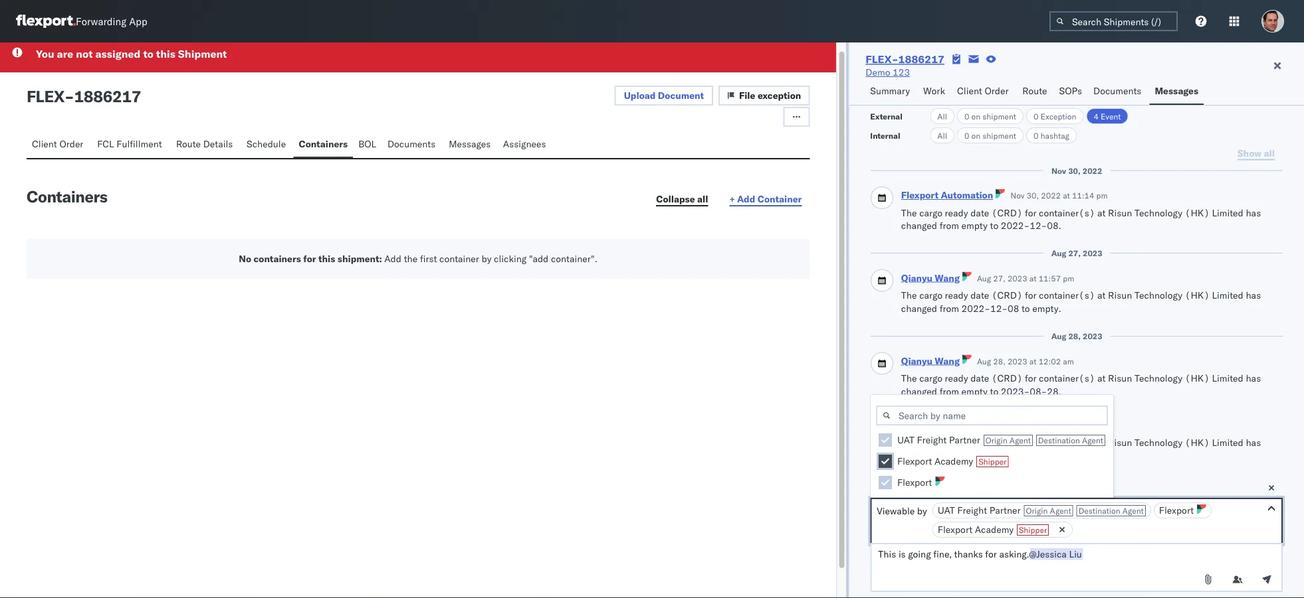 Task type: describe. For each thing, give the bounding box(es) containing it.
route details
[[176, 138, 233, 150]]

uat freight partner origin agent
[[938, 505, 1071, 517]]

limited for the cargo ready date (crd) for container(s)  at risun technology (hk) limited has changed from empty to 2023-08-28.
[[1212, 373, 1243, 384]]

flex
[[27, 86, 65, 106]]

08.
[[1047, 220, 1061, 232]]

1 vertical spatial documents button
[[382, 132, 444, 158]]

27, for aug 27, 2023
[[1068, 249, 1081, 259]]

0 horizontal spatial 08-
[[990, 450, 1007, 462]]

clicking
[[494, 253, 527, 265]]

2 horizontal spatial 08-
[[1061, 450, 1078, 462]]

technology for 2023-
[[1134, 437, 1182, 449]]

internal
[[870, 131, 900, 141]]

client order for leftmost client order button
[[32, 138, 83, 150]]

destination
[[1079, 507, 1121, 517]]

upload document
[[624, 89, 704, 101]]

2022 for nov 30, 2022 at 11:14 pm
[[1041, 191, 1061, 201]]

at inside the cargo ready date (crd) for container(s)  at risun technology (hk) limited has changed from 2023-08-28 to 2023-08-29.
[[1097, 437, 1105, 449]]

technology for empty.
[[1134, 290, 1182, 302]]

08
[[1007, 303, 1019, 315]]

external
[[870, 111, 903, 121]]

1 horizontal spatial shipper
[[1019, 526, 1047, 536]]

route for route
[[1023, 85, 1047, 97]]

add inside 'button'
[[737, 193, 755, 205]]

2023 for 2023-
[[1007, 421, 1027, 431]]

29.
[[1078, 450, 1093, 462]]

destination agent
[[1079, 507, 1144, 517]]

route button
[[1017, 79, 1054, 105]]

2023 for 28.
[[1007, 357, 1027, 367]]

cargo for the cargo ready date (crd) for container(s)  at risun technology (hk) limited has changed from empty to 2022-12-08.
[[919, 207, 942, 219]]

qianyu for the cargo ready date (crd) for container(s)  at risun technology (hk) limited has changed from 2022-12-08 to empty.
[[901, 272, 932, 284]]

qianyu for the cargo ready date (crd) for container(s)  at risun technology (hk) limited has changed from 2023-08-28 to 2023-08-29.
[[901, 420, 932, 431]]

aug for 08
[[977, 274, 991, 284]]

+ add container
[[730, 193, 802, 205]]

shipment
[[178, 47, 227, 60]]

on for 0 hashtag
[[972, 131, 981, 141]]

aug 28, 2023 at 12:02 am
[[977, 357, 1074, 367]]

2023- inside the cargo ready date (crd) for container(s)  at risun technology (hk) limited has changed from empty to 2023-08-28.
[[1001, 386, 1030, 398]]

Search by name text field
[[876, 406, 1108, 426]]

1 vertical spatial this
[[318, 253, 335, 265]]

11:14
[[1072, 191, 1094, 201]]

schedule
[[247, 138, 286, 150]]

hashtag
[[1041, 131, 1070, 141]]

aug 28, 2023 at 12:03 am
[[977, 421, 1074, 431]]

the
[[404, 253, 418, 265]]

for for the cargo ready date (crd) for container(s)  at risun technology (hk) limited has changed from empty to 2022-12-08.
[[1025, 207, 1036, 219]]

0 vertical spatial documents button
[[1088, 79, 1150, 105]]

pm for empty.
[[1063, 274, 1074, 284]]

cargo for the cargo ready date (crd) for container(s)  at risun technology (hk) limited has changed from 2023-08-28 to 2023-08-29.
[[919, 437, 942, 449]]

0 vertical spatial 1886217
[[898, 53, 945, 66]]

28.
[[1047, 386, 1061, 398]]

viewable by
[[877, 506, 927, 518]]

origin
[[1026, 507, 1048, 517]]

container(s) for 08.
[[1039, 207, 1095, 219]]

date for 08
[[970, 290, 989, 302]]

container
[[758, 193, 802, 205]]

2023 for empty.
[[1007, 274, 1027, 284]]

aug 28, 2023
[[1051, 332, 1102, 342]]

ready for 2023-
[[945, 373, 968, 384]]

2 agent from the left
[[1123, 507, 1144, 517]]

has for the cargo ready date (crd) for container(s)  at risun technology (hk) limited has changed from empty to 2023-08-28.
[[1246, 373, 1261, 384]]

all
[[697, 193, 708, 205]]

to inside the cargo ready date (crd) for container(s)  at risun technology (hk) limited has changed from empty to 2023-08-28.
[[990, 386, 998, 398]]

file exception
[[739, 89, 801, 101]]

28
[[1007, 450, 1019, 462]]

container".
[[551, 253, 598, 265]]

container
[[439, 253, 479, 265]]

1 vertical spatial flexport academy shipper
[[938, 524, 1047, 536]]

all for internal
[[938, 131, 947, 141]]

aug for 2023-
[[977, 357, 991, 367]]

1 vertical spatial containers
[[27, 186, 107, 206]]

flexport left automation
[[901, 189, 938, 201]]

the for the cargo ready date (crd) for container(s)  at risun technology (hk) limited has changed from 2023-08-28 to 2023-08-29.
[[901, 437, 917, 449]]

demo
[[866, 66, 890, 78]]

the for the cargo ready date (crd) for container(s)  at risun technology (hk) limited has changed from empty to 2023-08-28.
[[901, 373, 917, 384]]

(crd) for 2023-
[[991, 373, 1022, 384]]

shipment for 0 hashtag
[[983, 131, 1016, 141]]

to inside "the cargo ready date (crd) for container(s)  at risun technology (hk) limited has changed from empty to 2022-12-08."
[[990, 220, 998, 232]]

assignees button
[[498, 132, 554, 158]]

at inside "the cargo ready date (crd) for container(s)  at risun technology (hk) limited has changed from empty to 2022-12-08."
[[1097, 207, 1105, 219]]

risun for 08.
[[1108, 207, 1132, 219]]

summary
[[870, 85, 910, 97]]

am for 2023-
[[1063, 421, 1074, 431]]

0 horizontal spatial 1886217
[[74, 86, 141, 106]]

4 event
[[1094, 111, 1121, 121]]

flexport. image
[[16, 15, 76, 28]]

2022- inside "the cargo ready date (crd) for container(s)  at risun technology (hk) limited has changed from empty to 2022-12-08."
[[1001, 220, 1030, 232]]

1 horizontal spatial academy
[[975, 524, 1014, 536]]

at left 12:02
[[1029, 357, 1036, 367]]

30, for nov 30, 2022
[[1068, 166, 1080, 176]]

30, for nov 30, 2022 at 11:14 pm
[[1026, 191, 1039, 201]]

client order for topmost client order button
[[957, 85, 1009, 97]]

0 horizontal spatial client order button
[[27, 132, 92, 158]]

the cargo ready date (crd) for container(s)  at risun technology (hk) limited has changed from empty to 2023-08-28.
[[901, 373, 1261, 398]]

ready for 2022-
[[945, 207, 968, 219]]

qianyu for the cargo ready date (crd) for container(s)  at risun technology (hk) limited has changed from empty to 2023-08-28.
[[901, 355, 932, 367]]

aug up 11:57
[[1051, 249, 1066, 259]]

nov for nov 30, 2022 at 11:14 pm
[[1010, 191, 1024, 201]]

at left 11:14
[[1063, 191, 1070, 201]]

0 horizontal spatial this
[[156, 47, 175, 60]]

document
[[658, 89, 704, 101]]

ready for 08
[[945, 290, 968, 302]]

container(s) for empty.
[[1039, 290, 1095, 302]]

are
[[57, 47, 73, 60]]

4
[[1094, 111, 1099, 121]]

aug up 12:02
[[1051, 332, 1066, 342]]

on for 0 exception
[[972, 111, 981, 121]]

risun for empty.
[[1108, 290, 1132, 302]]

schedule button
[[241, 132, 293, 158]]

aug 27, 2023 at 11:57 pm
[[977, 274, 1074, 284]]

empty.
[[1032, 303, 1061, 315]]

cargo for the cargo ready date (crd) for container(s)  at risun technology (hk) limited has changed from 2022-12-08 to empty.
[[919, 290, 942, 302]]

first
[[420, 253, 437, 265]]

assigned
[[95, 47, 141, 60]]

qianyu wang for the cargo ready date (crd) for container(s)  at risun technology (hk) limited has changed from 2022-12-08 to empty.
[[901, 272, 960, 284]]

work button
[[918, 79, 952, 105]]

flexport automation button
[[901, 189, 993, 201]]

cargo for the cargo ready date (crd) for container(s)  at risun technology (hk) limited has changed from empty to 2023-08-28.
[[919, 373, 942, 384]]

flexport automation
[[901, 189, 993, 201]]

flex-1886217
[[866, 53, 945, 66]]

not
[[76, 47, 93, 60]]

app
[[129, 15, 147, 28]]

flex - 1886217
[[27, 86, 141, 106]]

08- inside the cargo ready date (crd) for container(s)  at risun technology (hk) limited has changed from empty to 2023-08-28.
[[1030, 386, 1047, 398]]

12- inside "the cargo ready date (crd) for container(s)  at risun technology (hk) limited has changed from empty to 2022-12-08."
[[1030, 220, 1047, 232]]

route for route details
[[176, 138, 201, 150]]

event
[[1101, 111, 1121, 121]]

date for 2022-
[[970, 207, 989, 219]]

the cargo ready date (crd) for container(s)  at risun technology (hk) limited has changed from empty to 2022-12-08.
[[901, 207, 1261, 232]]

1 vertical spatial documents
[[387, 138, 436, 150]]

shipment:
[[338, 253, 382, 265]]

containers inside button
[[299, 138, 348, 150]]

(crd) for 28
[[991, 437, 1022, 449]]

upload
[[624, 89, 656, 101]]

upload document button
[[615, 85, 713, 105]]

bol button
[[353, 132, 382, 158]]

partner
[[990, 505, 1021, 517]]

assignees
[[503, 138, 546, 150]]

from for the cargo ready date (crd) for container(s)  at risun technology (hk) limited has changed from empty to 2022-12-08.
[[939, 220, 959, 232]]

am for 28.
[[1063, 357, 1074, 367]]

-
[[65, 86, 74, 106]]

nov for nov 30, 2022
[[1051, 166, 1066, 176]]

flexport down uat
[[938, 524, 973, 536]]

flex-
[[866, 53, 898, 66]]

risun for 28.
[[1108, 373, 1132, 384]]

no containers for this shipment: add the first container by clicking "add container".
[[239, 253, 598, 265]]

2023 down the cargo ready date (crd) for container(s)  at risun technology (hk) limited has changed from 2022-12-08 to empty. at right
[[1083, 332, 1102, 342]]

qianyu wang button for the cargo ready date (crd) for container(s)  at risun technology (hk) limited has changed from 2022-12-08 to empty.
[[901, 272, 960, 284]]

1 horizontal spatial by
[[917, 506, 927, 518]]

flexport button
[[1154, 503, 1212, 519]]

at left 11:57
[[1029, 274, 1036, 284]]

0 on shipment for 0 hashtag
[[965, 131, 1016, 141]]

11:57
[[1038, 274, 1061, 284]]

fcl
[[97, 138, 114, 150]]

bol
[[358, 138, 376, 150]]

aug 27, 2023
[[1051, 249, 1102, 259]]

no
[[239, 253, 251, 265]]



Task type: locate. For each thing, give the bounding box(es) containing it.
2022 up 11:14
[[1082, 166, 1102, 176]]

limited inside the cargo ready date (crd) for container(s)  at risun technology (hk) limited has changed from empty to 2023-08-28.
[[1212, 373, 1243, 384]]

all
[[938, 111, 947, 121], [938, 131, 947, 141]]

0 horizontal spatial 27,
[[993, 274, 1005, 284]]

date inside the cargo ready date (crd) for container(s)  at risun technology (hk) limited has changed from empty to 2023-08-28.
[[970, 373, 989, 384]]

1 date from the top
[[970, 207, 989, 219]]

1 cargo from the top
[[919, 207, 942, 219]]

2 vertical spatial 28,
[[993, 421, 1005, 431]]

container(s) inside "the cargo ready date (crd) for container(s)  at risun technology (hk) limited has changed from empty to 2022-12-08."
[[1039, 207, 1095, 219]]

client order button left fcl
[[27, 132, 92, 158]]

shipper left 28
[[979, 457, 1007, 467]]

1 horizontal spatial client
[[957, 85, 982, 97]]

2 qianyu wang button from the top
[[901, 355, 960, 367]]

changed inside "the cargo ready date (crd) for container(s)  at risun technology (hk) limited has changed from empty to 2022-12-08."
[[901, 220, 937, 232]]

0 horizontal spatial messages
[[449, 138, 491, 150]]

4 container(s) from the top
[[1039, 437, 1095, 449]]

date down the "aug 27, 2023 at 11:57 pm"
[[970, 290, 989, 302]]

changed inside the cargo ready date (crd) for container(s)  at risun technology (hk) limited has changed from 2023-08-28 to 2023-08-29.
[[901, 450, 937, 462]]

1 horizontal spatial client order
[[957, 85, 1009, 97]]

1 the from the top
[[901, 207, 917, 219]]

from for the cargo ready date (crd) for container(s)  at risun technology (hk) limited has changed from empty to 2023-08-28.
[[939, 386, 959, 398]]

1 0 on shipment from the top
[[965, 111, 1016, 121]]

containers down fcl
[[27, 186, 107, 206]]

0 horizontal spatial documents button
[[382, 132, 444, 158]]

nov right automation
[[1010, 191, 1024, 201]]

1 ready from the top
[[945, 207, 968, 219]]

file
[[739, 89, 755, 101]]

messages for top messages button
[[1155, 85, 1199, 97]]

2 vertical spatial wang
[[935, 420, 960, 431]]

2 risun from the top
[[1108, 290, 1132, 302]]

0 vertical spatial am
[[1063, 357, 1074, 367]]

you are not assigned to this shipment
[[36, 47, 227, 60]]

2 all button from the top
[[930, 128, 955, 144]]

documents button up event
[[1088, 79, 1150, 105]]

collapse all button
[[648, 189, 716, 209]]

aug up search by name text box
[[977, 357, 991, 367]]

1 vertical spatial 2022-
[[961, 303, 990, 315]]

1 horizontal spatial route
[[1023, 85, 1047, 97]]

changed inside the cargo ready date (crd) for container(s)  at risun technology (hk) limited has changed from 2022-12-08 to empty.
[[901, 303, 937, 315]]

automation
[[941, 189, 993, 201]]

containers left bol
[[299, 138, 348, 150]]

nov 30, 2022
[[1051, 166, 1102, 176]]

from left "08" at bottom right
[[939, 303, 959, 315]]

3 qianyu from the top
[[901, 420, 932, 431]]

0 horizontal spatial academy
[[935, 456, 973, 468]]

from down flexport automation button
[[939, 220, 959, 232]]

messages for messages button to the left
[[449, 138, 491, 150]]

2 empty from the top
[[961, 386, 987, 398]]

Sending External Message. This message is related to FLEX-1886217 text field
[[870, 544, 1283, 593]]

for inside the cargo ready date (crd) for container(s)  at risun technology (hk) limited has changed from 2023-08-28 to 2023-08-29.
[[1025, 437, 1036, 449]]

messages
[[1155, 85, 1199, 97], [449, 138, 491, 150]]

0 vertical spatial containers
[[299, 138, 348, 150]]

0 vertical spatial flexport academy shipper
[[897, 456, 1007, 468]]

route details button
[[171, 132, 241, 158]]

container(s) up 28.
[[1039, 373, 1095, 384]]

3 cargo from the top
[[919, 373, 942, 384]]

1 horizontal spatial client order button
[[952, 79, 1017, 105]]

28, for to
[[993, 421, 1005, 431]]

ready
[[945, 207, 968, 219], [945, 290, 968, 302], [945, 373, 968, 384], [945, 437, 968, 449]]

0 vertical spatial 27,
[[1068, 249, 1081, 259]]

0 horizontal spatial route
[[176, 138, 201, 150]]

route inside 'button'
[[1023, 85, 1047, 97]]

0 vertical spatial shipper
[[979, 457, 1007, 467]]

the for the cargo ready date (crd) for container(s)  at risun technology (hk) limited has changed from 2022-12-08 to empty.
[[901, 290, 917, 302]]

0 horizontal spatial add
[[384, 253, 402, 265]]

(hk) inside the cargo ready date (crd) for container(s)  at risun technology (hk) limited has changed from 2022-12-08 to empty.
[[1185, 290, 1209, 302]]

for down the "aug 27, 2023 at 11:57 pm"
[[1025, 290, 1036, 302]]

empty inside the cargo ready date (crd) for container(s)  at risun technology (hk) limited has changed from empty to 2023-08-28.
[[961, 386, 987, 398]]

from for the cargo ready date (crd) for container(s)  at risun technology (hk) limited has changed from 2022-12-08 to empty.
[[939, 303, 959, 315]]

3 ready from the top
[[945, 373, 968, 384]]

3 (crd) from the top
[[991, 373, 1022, 384]]

0 horizontal spatial documents
[[387, 138, 436, 150]]

2022- left "08" at bottom right
[[961, 303, 990, 315]]

pm right 11:57
[[1063, 274, 1074, 284]]

has for the cargo ready date (crd) for container(s)  at risun technology (hk) limited has changed from 2023-08-28 to 2023-08-29.
[[1246, 437, 1261, 449]]

0 exception
[[1034, 111, 1077, 121]]

forwarding app link
[[16, 15, 147, 28]]

client order button right 'work'
[[952, 79, 1017, 105]]

order for topmost client order button
[[985, 85, 1009, 97]]

2 0 on shipment from the top
[[965, 131, 1016, 141]]

(hk)
[[1185, 207, 1209, 219], [1185, 290, 1209, 302], [1185, 373, 1209, 384], [1185, 437, 1209, 449]]

risun for 2023-
[[1108, 437, 1132, 449]]

2 cargo from the top
[[919, 290, 942, 302]]

forwarding
[[76, 15, 126, 28]]

qianyu wang
[[901, 272, 960, 284], [901, 355, 960, 367], [901, 420, 960, 431]]

route left details
[[176, 138, 201, 150]]

2 from from the top
[[939, 303, 959, 315]]

all for external
[[938, 111, 947, 121]]

container(s) inside the cargo ready date (crd) for container(s)  at risun technology (hk) limited has changed from empty to 2023-08-28.
[[1039, 373, 1095, 384]]

technology inside the cargo ready date (crd) for container(s)  at risun technology (hk) limited has changed from 2022-12-08 to empty.
[[1134, 290, 1182, 302]]

1 horizontal spatial messages
[[1155, 85, 1199, 97]]

by
[[482, 253, 492, 265], [917, 506, 927, 518]]

0 horizontal spatial 30,
[[1026, 191, 1039, 201]]

3 qianyu wang from the top
[[901, 420, 960, 431]]

1 all button from the top
[[930, 108, 955, 124]]

1 vertical spatial on
[[972, 131, 981, 141]]

wang
[[935, 272, 960, 284], [935, 355, 960, 367], [935, 420, 960, 431]]

0 on shipment for 0 exception
[[965, 111, 1016, 121]]

1 horizontal spatial documents button
[[1088, 79, 1150, 105]]

1 horizontal spatial 12-
[[1030, 220, 1047, 232]]

flexport
[[901, 189, 938, 201], [897, 456, 932, 468], [1159, 505, 1194, 517], [938, 524, 973, 536]]

0 vertical spatial qianyu wang button
[[901, 272, 960, 284]]

0 vertical spatial empty
[[961, 220, 987, 232]]

the inside the cargo ready date (crd) for container(s)  at risun technology (hk) limited has changed from empty to 2023-08-28.
[[901, 373, 917, 384]]

3 the from the top
[[901, 373, 917, 384]]

0 horizontal spatial messages button
[[444, 132, 498, 158]]

27, left 11:57
[[993, 274, 1005, 284]]

0 horizontal spatial containers
[[27, 186, 107, 206]]

4 date from the top
[[970, 437, 989, 449]]

from for the cargo ready date (crd) for container(s)  at risun technology (hk) limited has changed from 2023-08-28 to 2023-08-29.
[[939, 450, 959, 462]]

this left shipment:
[[318, 253, 335, 265]]

0 vertical spatial route
[[1023, 85, 1047, 97]]

0 horizontal spatial nov
[[1010, 191, 1024, 201]]

you
[[36, 47, 54, 60]]

4 the from the top
[[901, 437, 917, 449]]

1 vertical spatial wang
[[935, 355, 960, 367]]

date inside the cargo ready date (crd) for container(s)  at risun technology (hk) limited has changed from 2023-08-28 to 2023-08-29.
[[970, 437, 989, 449]]

2 shipment from the top
[[983, 131, 1016, 141]]

2023 up 28
[[1007, 421, 1027, 431]]

aug left 12:03
[[977, 421, 991, 431]]

at inside the cargo ready date (crd) for container(s)  at risun technology (hk) limited has changed from empty to 2023-08-28.
[[1097, 373, 1105, 384]]

1 shipment from the top
[[983, 111, 1016, 121]]

for inside the cargo ready date (crd) for container(s)  at risun technology (hk) limited has changed from empty to 2023-08-28.
[[1025, 373, 1036, 384]]

28, left 12:02
[[993, 357, 1005, 367]]

0 on shipment left 0 exception
[[965, 111, 1016, 121]]

4 (crd) from the top
[[991, 437, 1022, 449]]

2 wang from the top
[[935, 355, 960, 367]]

shipper
[[979, 457, 1007, 467], [1019, 526, 1047, 536]]

ready inside "the cargo ready date (crd) for container(s)  at risun technology (hk) limited has changed from empty to 2022-12-08."
[[945, 207, 968, 219]]

30, left 11:14
[[1026, 191, 1039, 201]]

1 horizontal spatial nov
[[1051, 166, 1066, 176]]

0 vertical spatial wang
[[935, 272, 960, 284]]

client for leftmost client order button
[[32, 138, 57, 150]]

1886217 down assigned
[[74, 86, 141, 106]]

has for the cargo ready date (crd) for container(s)  at risun technology (hk) limited has changed from 2022-12-08 to empty.
[[1246, 290, 1261, 302]]

2023 up "08" at bottom right
[[1007, 274, 1027, 284]]

0 horizontal spatial 2022-
[[961, 303, 990, 315]]

1 vertical spatial route
[[176, 138, 201, 150]]

route inside button
[[176, 138, 201, 150]]

date up search by name text box
[[970, 373, 989, 384]]

(crd) down automation
[[991, 207, 1022, 219]]

exception
[[758, 89, 801, 101]]

container(s) up empty.
[[1039, 290, 1095, 302]]

2 vertical spatial qianyu
[[901, 420, 932, 431]]

risun inside "the cargo ready date (crd) for container(s)  at risun technology (hk) limited has changed from empty to 2022-12-08."
[[1108, 207, 1132, 219]]

academy down the uat freight partner origin agent
[[975, 524, 1014, 536]]

1 vertical spatial messages
[[449, 138, 491, 150]]

risun inside the cargo ready date (crd) for container(s)  at risun technology (hk) limited has changed from empty to 2023-08-28.
[[1108, 373, 1132, 384]]

collapse
[[656, 193, 695, 205]]

add right +
[[737, 193, 755, 205]]

(hk) for the cargo ready date (crd) for container(s)  at risun technology (hk) limited has changed from empty to 2022-12-08.
[[1185, 207, 1209, 219]]

2 date from the top
[[970, 290, 989, 302]]

12- inside the cargo ready date (crd) for container(s)  at risun technology (hk) limited has changed from 2022-12-08 to empty.
[[990, 303, 1007, 315]]

order for leftmost client order button
[[59, 138, 83, 150]]

1 vertical spatial client
[[32, 138, 57, 150]]

from inside "the cargo ready date (crd) for container(s)  at risun technology (hk) limited has changed from empty to 2022-12-08."
[[939, 220, 959, 232]]

file exception button
[[719, 85, 810, 105], [719, 85, 810, 105]]

work
[[923, 85, 945, 97]]

0 vertical spatial pm
[[1096, 191, 1108, 201]]

all button
[[930, 108, 955, 124], [930, 128, 955, 144]]

28, for 08-
[[993, 357, 1005, 367]]

technology for 28.
[[1134, 373, 1182, 384]]

0 vertical spatial order
[[985, 85, 1009, 97]]

3 limited from the top
[[1212, 373, 1243, 384]]

1 vertical spatial qianyu wang
[[901, 355, 960, 367]]

(crd)
[[991, 207, 1022, 219], [991, 290, 1022, 302], [991, 373, 1022, 384], [991, 437, 1022, 449]]

0 vertical spatial by
[[482, 253, 492, 265]]

limited for the cargo ready date (crd) for container(s)  at risun technology (hk) limited has changed from 2022-12-08 to empty.
[[1212, 290, 1243, 302]]

containers
[[254, 253, 301, 265]]

1 horizontal spatial documents
[[1094, 85, 1142, 97]]

aug
[[1051, 249, 1066, 259], [977, 274, 991, 284], [1051, 332, 1066, 342], [977, 357, 991, 367], [977, 421, 991, 431]]

2 horizontal spatial 2023-
[[1032, 450, 1061, 462]]

4 limited from the top
[[1212, 437, 1243, 449]]

4 (hk) from the top
[[1185, 437, 1209, 449]]

qianyu wang button for the cargo ready date (crd) for container(s)  at risun technology (hk) limited has changed from empty to 2023-08-28.
[[901, 355, 960, 367]]

documents
[[1094, 85, 1142, 97], [387, 138, 436, 150]]

changed for the cargo ready date (crd) for container(s)  at risun technology (hk) limited has changed from empty to 2022-12-08.
[[901, 220, 937, 232]]

28, down the cargo ready date (crd) for container(s)  at risun technology (hk) limited has changed from 2022-12-08 to empty. at right
[[1068, 332, 1081, 342]]

(hk) for the cargo ready date (crd) for container(s)  at risun technology (hk) limited has changed from empty to 2023-08-28.
[[1185, 373, 1209, 384]]

client right work button
[[957, 85, 982, 97]]

qianyu
[[901, 272, 932, 284], [901, 355, 932, 367], [901, 420, 932, 431]]

fcl fulfillment button
[[92, 132, 171, 158]]

aug for 28
[[977, 421, 991, 431]]

to up search by name text box
[[990, 386, 998, 398]]

to right 28
[[1021, 450, 1030, 462]]

0 horizontal spatial by
[[482, 253, 492, 265]]

1 container(s) from the top
[[1039, 207, 1095, 219]]

(crd) for 08
[[991, 290, 1022, 302]]

1 qianyu wang button from the top
[[901, 272, 960, 284]]

date
[[970, 207, 989, 219], [970, 290, 989, 302], [970, 373, 989, 384], [970, 437, 989, 449]]

viewable
[[877, 506, 915, 518]]

1 horizontal spatial messages button
[[1150, 79, 1204, 105]]

2 qianyu wang from the top
[[901, 355, 960, 367]]

ready inside the cargo ready date (crd) for container(s)  at risun technology (hk) limited has changed from empty to 2023-08-28.
[[945, 373, 968, 384]]

2 limited from the top
[[1212, 290, 1243, 302]]

date inside "the cargo ready date (crd) for container(s)  at risun technology (hk) limited has changed from empty to 2022-12-08."
[[970, 207, 989, 219]]

changed for the cargo ready date (crd) for container(s)  at risun technology (hk) limited has changed from empty to 2023-08-28.
[[901, 386, 937, 398]]

changed inside the cargo ready date (crd) for container(s)  at risun technology (hk) limited has changed from empty to 2023-08-28.
[[901, 386, 937, 398]]

order left fcl
[[59, 138, 83, 150]]

the inside the cargo ready date (crd) for container(s)  at risun technology (hk) limited has changed from 2023-08-28 to 2023-08-29.
[[901, 437, 917, 449]]

from inside the cargo ready date (crd) for container(s)  at risun technology (hk) limited has changed from 2022-12-08 to empty.
[[939, 303, 959, 315]]

0 horizontal spatial pm
[[1063, 274, 1074, 284]]

at left 12:03
[[1029, 421, 1036, 431]]

0 horizontal spatial client
[[32, 138, 57, 150]]

empty up search by name text box
[[961, 386, 987, 398]]

2 the from the top
[[901, 290, 917, 302]]

3 wang from the top
[[935, 420, 960, 431]]

0 on shipment
[[965, 111, 1016, 121], [965, 131, 1016, 141]]

the cargo ready date (crd) for container(s)  at risun technology (hk) limited has changed from 2022-12-08 to empty.
[[901, 290, 1261, 315]]

0 vertical spatial documents
[[1094, 85, 1142, 97]]

to down automation
[[990, 220, 998, 232]]

qianyu wang for the cargo ready date (crd) for container(s)  at risun technology (hk) limited has changed from empty to 2023-08-28.
[[901, 355, 960, 367]]

wang for empty
[[935, 355, 960, 367]]

this left shipment
[[156, 47, 175, 60]]

for for the cargo ready date (crd) for container(s)  at risun technology (hk) limited has changed from empty to 2023-08-28.
[[1025, 373, 1036, 384]]

documents right bol button
[[387, 138, 436, 150]]

limited inside the cargo ready date (crd) for container(s)  at risun technology (hk) limited has changed from 2023-08-28 to 2023-08-29.
[[1212, 437, 1243, 449]]

at down nov 30, 2022 at 11:14 pm in the right of the page
[[1097, 207, 1105, 219]]

all button for internal
[[930, 128, 955, 144]]

cargo inside the cargo ready date (crd) for container(s)  at risun technology (hk) limited has changed from empty to 2023-08-28.
[[919, 373, 942, 384]]

agent right origin
[[1050, 507, 1071, 517]]

for down aug 28, 2023 at 12:03 am
[[1025, 437, 1036, 449]]

2022
[[1082, 166, 1102, 176], [1041, 191, 1061, 201]]

pm right 11:14
[[1096, 191, 1108, 201]]

1 wang from the top
[[935, 272, 960, 284]]

qianyu wang button for the cargo ready date (crd) for container(s)  at risun technology (hk) limited has changed from 2023-08-28 to 2023-08-29.
[[901, 420, 960, 431]]

1 limited from the top
[[1212, 207, 1243, 219]]

12:02
[[1038, 357, 1061, 367]]

0 on shipment left '0 hashtag' at the right of the page
[[965, 131, 1016, 141]]

3 qianyu wang button from the top
[[901, 420, 960, 431]]

order left route 'button'
[[985, 85, 1009, 97]]

empty for 2023-
[[961, 386, 987, 398]]

1 horizontal spatial 2022
[[1082, 166, 1102, 176]]

(hk) inside the cargo ready date (crd) for container(s)  at risun technology (hk) limited has changed from empty to 2023-08-28.
[[1185, 373, 1209, 384]]

limited for the cargo ready date (crd) for container(s)  at risun technology (hk) limited has changed from empty to 2022-12-08.
[[1212, 207, 1243, 219]]

0 vertical spatial all button
[[930, 108, 955, 124]]

4 ready from the top
[[945, 437, 968, 449]]

nov 30, 2022 at 11:14 pm
[[1010, 191, 1108, 201]]

container(s) inside the cargo ready date (crd) for container(s)  at risun technology (hk) limited has changed from 2023-08-28 to 2023-08-29.
[[1039, 437, 1095, 449]]

demo 123 link
[[866, 66, 910, 79]]

(crd) inside the cargo ready date (crd) for container(s)  at risun technology (hk) limited has changed from 2022-12-08 to empty.
[[991, 290, 1022, 302]]

wang for 2022-
[[935, 272, 960, 284]]

shipment left 0 exception
[[983, 111, 1016, 121]]

(crd) down aug 28, 2023 at 12:02 am
[[991, 373, 1022, 384]]

technology inside "the cargo ready date (crd) for container(s)  at risun technology (hk) limited has changed from empty to 2022-12-08."
[[1134, 207, 1182, 219]]

1 vertical spatial 2022
[[1041, 191, 1061, 201]]

1 empty from the top
[[961, 220, 987, 232]]

"add
[[529, 253, 549, 265]]

am right 12:02
[[1063, 357, 1074, 367]]

+
[[730, 193, 735, 205]]

academy up uat
[[935, 456, 973, 468]]

3 changed from the top
[[901, 386, 937, 398]]

0 vertical spatial messages
[[1155, 85, 1199, 97]]

has for the cargo ready date (crd) for container(s)  at risun technology (hk) limited has changed from empty to 2022-12-08.
[[1246, 207, 1261, 219]]

123
[[893, 66, 910, 78]]

client order left fcl
[[32, 138, 83, 150]]

27, down "the cargo ready date (crd) for container(s)  at risun technology (hk) limited has changed from empty to 2022-12-08."
[[1068, 249, 1081, 259]]

client order right work button
[[957, 85, 1009, 97]]

+ add container button
[[722, 189, 810, 209]]

demo 123
[[866, 66, 910, 78]]

1 vertical spatial client order
[[32, 138, 83, 150]]

agent inside the uat freight partner origin agent
[[1050, 507, 1071, 517]]

nov up nov 30, 2022 at 11:14 pm in the right of the page
[[1051, 166, 1066, 176]]

technology inside the cargo ready date (crd) for container(s)  at risun technology (hk) limited has changed from empty to 2023-08-28.
[[1134, 373, 1182, 384]]

risun inside the cargo ready date (crd) for container(s)  at risun technology (hk) limited has changed from 2023-08-28 to 2023-08-29.
[[1108, 437, 1132, 449]]

3 container(s) from the top
[[1039, 373, 1095, 384]]

1 agent from the left
[[1050, 507, 1071, 517]]

empty inside "the cargo ready date (crd) for container(s)  at risun technology (hk) limited has changed from empty to 2022-12-08."
[[961, 220, 987, 232]]

2022- left the 08. on the right top of the page
[[1001, 220, 1030, 232]]

1 vertical spatial 30,
[[1026, 191, 1039, 201]]

container(s) for 28.
[[1039, 373, 1095, 384]]

12- down the "aug 27, 2023 at 11:57 pm"
[[990, 303, 1007, 315]]

date down automation
[[970, 207, 989, 219]]

30,
[[1068, 166, 1080, 176], [1026, 191, 1039, 201]]

shipment left '0 hashtag' at the right of the page
[[983, 131, 1016, 141]]

2 on from the top
[[972, 131, 981, 141]]

1 on from the top
[[972, 111, 981, 121]]

for inside "the cargo ready date (crd) for container(s)  at risun technology (hk) limited has changed from empty to 2022-12-08."
[[1025, 207, 1036, 219]]

1 vertical spatial messages button
[[444, 132, 498, 158]]

flexport right destination agent
[[1159, 505, 1194, 517]]

all button for external
[[930, 108, 955, 124]]

route
[[1023, 85, 1047, 97], [176, 138, 201, 150]]

2 all from the top
[[938, 131, 947, 141]]

cargo inside "the cargo ready date (crd) for container(s)  at risun technology (hk) limited has changed from empty to 2022-12-08."
[[919, 207, 942, 219]]

2 (hk) from the top
[[1185, 290, 1209, 302]]

this
[[156, 47, 175, 60], [318, 253, 335, 265]]

date for 28
[[970, 437, 989, 449]]

(hk) for the cargo ready date (crd) for container(s)  at risun technology (hk) limited has changed from 2022-12-08 to empty.
[[1185, 290, 1209, 302]]

(crd) inside "the cargo ready date (crd) for container(s)  at risun technology (hk) limited has changed from empty to 2022-12-08."
[[991, 207, 1022, 219]]

1 vertical spatial client order button
[[27, 132, 92, 158]]

3 from from the top
[[939, 386, 959, 398]]

from inside the cargo ready date (crd) for container(s)  at risun technology (hk) limited has changed from 2023-08-28 to 2023-08-29.
[[939, 450, 959, 462]]

flexport up viewable by
[[897, 456, 932, 468]]

2023- left 28
[[961, 450, 990, 462]]

1 vertical spatial qianyu wang button
[[901, 355, 960, 367]]

pm
[[1096, 191, 1108, 201], [1063, 274, 1074, 284]]

12- down nov 30, 2022 at 11:14 pm in the right of the page
[[1030, 220, 1047, 232]]

4 risun from the top
[[1108, 437, 1132, 449]]

None checkbox
[[879, 455, 892, 469]]

technology inside the cargo ready date (crd) for container(s)  at risun technology (hk) limited has changed from 2023-08-28 to 2023-08-29.
[[1134, 437, 1182, 449]]

1 vertical spatial 28,
[[993, 357, 1005, 367]]

to inside the cargo ready date (crd) for container(s)  at risun technology (hk) limited has changed from 2023-08-28 to 2023-08-29.
[[1021, 450, 1030, 462]]

0 vertical spatial client
[[957, 85, 982, 97]]

27, for aug 27, 2023 at 11:57 pm
[[993, 274, 1005, 284]]

by left clicking
[[482, 253, 492, 265]]

am right 12:03
[[1063, 421, 1074, 431]]

1 qianyu from the top
[[901, 272, 932, 284]]

container(s) up 29.
[[1039, 437, 1095, 449]]

sops
[[1059, 85, 1082, 97]]

technology
[[1134, 207, 1182, 219], [1134, 290, 1182, 302], [1134, 373, 1182, 384], [1134, 437, 1182, 449]]

forwarding app
[[76, 15, 147, 28]]

shipper down origin
[[1019, 526, 1047, 536]]

(crd) up 28
[[991, 437, 1022, 449]]

changed for the cargo ready date (crd) for container(s)  at risun technology (hk) limited has changed from 2023-08-28 to 2023-08-29.
[[901, 450, 937, 462]]

4 technology from the top
[[1134, 437, 1182, 449]]

2 container(s) from the top
[[1039, 290, 1095, 302]]

route up 0 exception
[[1023, 85, 1047, 97]]

0 horizontal spatial 12-
[[990, 303, 1007, 315]]

(crd) inside the cargo ready date (crd) for container(s)  at risun technology (hk) limited has changed from 2023-08-28 to 2023-08-29.
[[991, 437, 1022, 449]]

(crd) for 2022-
[[991, 207, 1022, 219]]

2023 left 12:02
[[1007, 357, 1027, 367]]

container(s) up the 08. on the right top of the page
[[1039, 207, 1095, 219]]

1 from from the top
[[939, 220, 959, 232]]

4 has from the top
[[1246, 437, 1261, 449]]

for
[[1025, 207, 1036, 219], [303, 253, 316, 265], [1025, 290, 1036, 302], [1025, 373, 1036, 384], [1025, 437, 1036, 449]]

flexport academy shipper down the uat freight partner origin agent
[[938, 524, 1047, 536]]

2023- down 12:03
[[1032, 450, 1061, 462]]

ready for 28
[[945, 437, 968, 449]]

limited inside the cargo ready date (crd) for container(s)  at risun technology (hk) limited has changed from 2022-12-08 to empty.
[[1212, 290, 1243, 302]]

1 vertical spatial academy
[[975, 524, 1014, 536]]

0 vertical spatial client order button
[[952, 79, 1017, 105]]

1 vertical spatial 1886217
[[74, 86, 141, 106]]

1 vertical spatial by
[[917, 506, 927, 518]]

0
[[965, 111, 970, 121], [1034, 111, 1039, 121], [965, 131, 970, 141], [1034, 131, 1039, 141]]

1 vertical spatial all
[[938, 131, 947, 141]]

2 technology from the top
[[1134, 290, 1182, 302]]

0 vertical spatial 28,
[[1068, 332, 1081, 342]]

3 (hk) from the top
[[1185, 373, 1209, 384]]

has inside the cargo ready date (crd) for container(s)  at risun technology (hk) limited has changed from 2022-12-08 to empty.
[[1246, 290, 1261, 302]]

1 vertical spatial shipper
[[1019, 526, 1047, 536]]

the inside "the cargo ready date (crd) for container(s)  at risun technology (hk) limited has changed from empty to 2022-12-08."
[[901, 207, 917, 219]]

from up uat
[[939, 450, 959, 462]]

container(s) for 2023-
[[1039, 437, 1095, 449]]

1 horizontal spatial this
[[318, 253, 335, 265]]

to
[[143, 47, 153, 60], [990, 220, 998, 232], [1021, 303, 1030, 315], [990, 386, 998, 398], [1021, 450, 1030, 462]]

3 risun from the top
[[1108, 373, 1132, 384]]

2023 down "the cargo ready date (crd) for container(s)  at risun technology (hk) limited has changed from empty to 2022-12-08."
[[1083, 249, 1102, 259]]

from up search by name text box
[[939, 386, 959, 398]]

(hk) inside "the cargo ready date (crd) for container(s)  at risun technology (hk) limited has changed from empty to 2022-12-08."
[[1185, 207, 1209, 219]]

empty for 2022-
[[961, 220, 987, 232]]

fulfillment
[[117, 138, 162, 150]]

1 (hk) from the top
[[1185, 207, 1209, 219]]

0 vertical spatial 12-
[[1030, 220, 1047, 232]]

1 horizontal spatial order
[[985, 85, 1009, 97]]

empty down automation
[[961, 220, 987, 232]]

has inside the cargo ready date (crd) for container(s)  at risun technology (hk) limited has changed from empty to 2023-08-28.
[[1246, 373, 1261, 384]]

1 horizontal spatial 1886217
[[898, 53, 945, 66]]

1 has from the top
[[1246, 207, 1261, 219]]

4 cargo from the top
[[919, 437, 942, 449]]

client order
[[957, 85, 1009, 97], [32, 138, 83, 150]]

2 changed from the top
[[901, 303, 937, 315]]

fcl fulfillment
[[97, 138, 162, 150]]

1 vertical spatial shipment
[[983, 131, 1016, 141]]

cargo inside the cargo ready date (crd) for container(s)  at risun technology (hk) limited has changed from 2023-08-28 to 2023-08-29.
[[919, 437, 942, 449]]

28,
[[1068, 332, 1081, 342], [993, 357, 1005, 367], [993, 421, 1005, 431]]

for for the cargo ready date (crd) for container(s)  at risun technology (hk) limited has changed from 2023-08-28 to 2023-08-29.
[[1025, 437, 1036, 449]]

for inside the cargo ready date (crd) for container(s)  at risun technology (hk) limited has changed from 2022-12-08 to empty.
[[1025, 290, 1036, 302]]

2023- down aug 28, 2023 at 12:02 am
[[1001, 386, 1030, 398]]

at inside the cargo ready date (crd) for container(s)  at risun technology (hk) limited has changed from 2022-12-08 to empty.
[[1097, 290, 1105, 302]]

0 hashtag
[[1034, 131, 1070, 141]]

1 horizontal spatial 2022-
[[1001, 220, 1030, 232]]

1 vertical spatial qianyu
[[901, 355, 932, 367]]

flexport inside 'button'
[[1159, 505, 1194, 517]]

pm for 08.
[[1096, 191, 1108, 201]]

details
[[203, 138, 233, 150]]

limited inside "the cargo ready date (crd) for container(s)  at risun technology (hk) limited has changed from empty to 2022-12-08."
[[1212, 207, 1243, 219]]

0 horizontal spatial agent
[[1050, 507, 1071, 517]]

for down aug 28, 2023 at 12:02 am
[[1025, 373, 1036, 384]]

container(s) inside the cargo ready date (crd) for container(s)  at risun technology (hk) limited has changed from 2022-12-08 to empty.
[[1039, 290, 1095, 302]]

aug left 11:57
[[977, 274, 991, 284]]

(crd) inside the cargo ready date (crd) for container(s)  at risun technology (hk) limited has changed from empty to 2023-08-28.
[[991, 373, 1022, 384]]

freight
[[957, 505, 987, 517]]

2 (crd) from the top
[[991, 290, 1022, 302]]

0 vertical spatial academy
[[935, 456, 973, 468]]

containers button
[[293, 132, 353, 158]]

1 horizontal spatial add
[[737, 193, 755, 205]]

client order button
[[952, 79, 1017, 105], [27, 132, 92, 158]]

0 horizontal spatial 2023-
[[961, 450, 990, 462]]

has inside "the cargo ready date (crd) for container(s)  at risun technology (hk) limited has changed from empty to 2022-12-08."
[[1246, 207, 1261, 219]]

2 has from the top
[[1246, 290, 1261, 302]]

(hk) inside the cargo ready date (crd) for container(s)  at risun technology (hk) limited has changed from 2023-08-28 to 2023-08-29.
[[1185, 437, 1209, 449]]

2022- inside the cargo ready date (crd) for container(s)  at risun technology (hk) limited has changed from 2022-12-08 to empty.
[[961, 303, 990, 315]]

12:03
[[1038, 421, 1061, 431]]

1 (crd) from the top
[[991, 207, 1022, 219]]

date inside the cargo ready date (crd) for container(s)  at risun technology (hk) limited has changed from 2022-12-08 to empty.
[[970, 290, 989, 302]]

for right the containers
[[303, 253, 316, 265]]

3 has from the top
[[1246, 373, 1261, 384]]

from inside the cargo ready date (crd) for container(s)  at risun technology (hk) limited has changed from empty to 2023-08-28.
[[939, 386, 959, 398]]

to right "08" at bottom right
[[1021, 303, 1030, 315]]

at
[[1063, 191, 1070, 201], [1097, 207, 1105, 219], [1029, 274, 1036, 284], [1097, 290, 1105, 302], [1029, 357, 1036, 367], [1097, 373, 1105, 384], [1029, 421, 1036, 431], [1097, 437, 1105, 449]]

28, left 12:03
[[993, 421, 1005, 431]]

1 vertical spatial nov
[[1010, 191, 1024, 201]]

2023-
[[1001, 386, 1030, 398], [961, 450, 990, 462], [1032, 450, 1061, 462]]

summary button
[[865, 79, 918, 105]]

add left the
[[384, 253, 402, 265]]

changed for the cargo ready date (crd) for container(s)  at risun technology (hk) limited has changed from 2022-12-08 to empty.
[[901, 303, 937, 315]]

limited for the cargo ready date (crd) for container(s)  at risun technology (hk) limited has changed from 2023-08-28 to 2023-08-29.
[[1212, 437, 1243, 449]]

date for 2023-
[[970, 373, 989, 384]]

documents button right bol
[[382, 132, 444, 158]]

to right assigned
[[143, 47, 153, 60]]

1 horizontal spatial containers
[[299, 138, 348, 150]]

has inside the cargo ready date (crd) for container(s)  at risun technology (hk) limited has changed from 2023-08-28 to 2023-08-29.
[[1246, 437, 1261, 449]]

Search Shipments (/) text field
[[1050, 11, 1178, 31]]

4 changed from the top
[[901, 450, 937, 462]]

documents up event
[[1094, 85, 1142, 97]]

1 horizontal spatial 2023-
[[1001, 386, 1030, 398]]

the inside the cargo ready date (crd) for container(s)  at risun technology (hk) limited has changed from 2022-12-08 to empty.
[[901, 290, 917, 302]]

empty
[[961, 220, 987, 232], [961, 386, 987, 398]]

1 risun from the top
[[1108, 207, 1132, 219]]

2 qianyu from the top
[[901, 355, 932, 367]]

30, up 11:14
[[1068, 166, 1080, 176]]

1 vertical spatial am
[[1063, 421, 1074, 431]]

client for topmost client order button
[[957, 85, 982, 97]]

1 changed from the top
[[901, 220, 937, 232]]

(hk) for the cargo ready date (crd) for container(s)  at risun technology (hk) limited has changed from 2023-08-28 to 2023-08-29.
[[1185, 437, 1209, 449]]

2022 for nov 30, 2022
[[1082, 166, 1102, 176]]

2 am from the top
[[1063, 421, 1074, 431]]

at down the cargo ready date (crd) for container(s)  at risun technology (hk) limited has changed from empty to 2023-08-28. at the bottom right of the page
[[1097, 437, 1105, 449]]

ready inside the cargo ready date (crd) for container(s)  at risun technology (hk) limited has changed from 2022-12-08 to empty.
[[945, 290, 968, 302]]

the for the cargo ready date (crd) for container(s)  at risun technology (hk) limited has changed from empty to 2022-12-08.
[[901, 207, 917, 219]]

at down aug 28, 2023
[[1097, 373, 1105, 384]]

(crd) up "08" at bottom right
[[991, 290, 1022, 302]]

1 am from the top
[[1063, 357, 1074, 367]]

0 vertical spatial this
[[156, 47, 175, 60]]

at up aug 28, 2023
[[1097, 290, 1105, 302]]

collapse all
[[656, 193, 708, 205]]

for for the cargo ready date (crd) for container(s)  at risun technology (hk) limited has changed from 2022-12-08 to empty.
[[1025, 290, 1036, 302]]

3 technology from the top
[[1134, 373, 1182, 384]]

add
[[737, 193, 755, 205], [384, 253, 402, 265]]

1 vertical spatial order
[[59, 138, 83, 150]]

3 date from the top
[[970, 373, 989, 384]]

2 ready from the top
[[945, 290, 968, 302]]

ready inside the cargo ready date (crd) for container(s)  at risun technology (hk) limited has changed from 2023-08-28 to 2023-08-29.
[[945, 437, 968, 449]]

0 vertical spatial qianyu wang
[[901, 272, 960, 284]]

cargo inside the cargo ready date (crd) for container(s)  at risun technology (hk) limited has changed from 2022-12-08 to empty.
[[919, 290, 942, 302]]

risun
[[1108, 207, 1132, 219], [1108, 290, 1132, 302], [1108, 373, 1132, 384], [1108, 437, 1132, 449]]

0 vertical spatial messages button
[[1150, 79, 1204, 105]]

risun inside the cargo ready date (crd) for container(s)  at risun technology (hk) limited has changed from 2022-12-08 to empty.
[[1108, 290, 1132, 302]]

uat
[[938, 505, 955, 517]]

1 qianyu wang from the top
[[901, 272, 960, 284]]

date down search by name text box
[[970, 437, 989, 449]]

qianyu wang for the cargo ready date (crd) for container(s)  at risun technology (hk) limited has changed from 2023-08-28 to 2023-08-29.
[[901, 420, 960, 431]]

1 technology from the top
[[1134, 207, 1182, 219]]

27,
[[1068, 249, 1081, 259], [993, 274, 1005, 284]]

shipment
[[983, 111, 1016, 121], [983, 131, 1016, 141]]

to inside the cargo ready date (crd) for container(s)  at risun technology (hk) limited has changed from 2022-12-08 to empty.
[[1021, 303, 1030, 315]]

1 all from the top
[[938, 111, 947, 121]]

4 from from the top
[[939, 450, 959, 462]]

1 vertical spatial add
[[384, 253, 402, 265]]

0 vertical spatial add
[[737, 193, 755, 205]]



Task type: vqa. For each thing, say whether or not it's contained in the screenshot.
'department'
no



